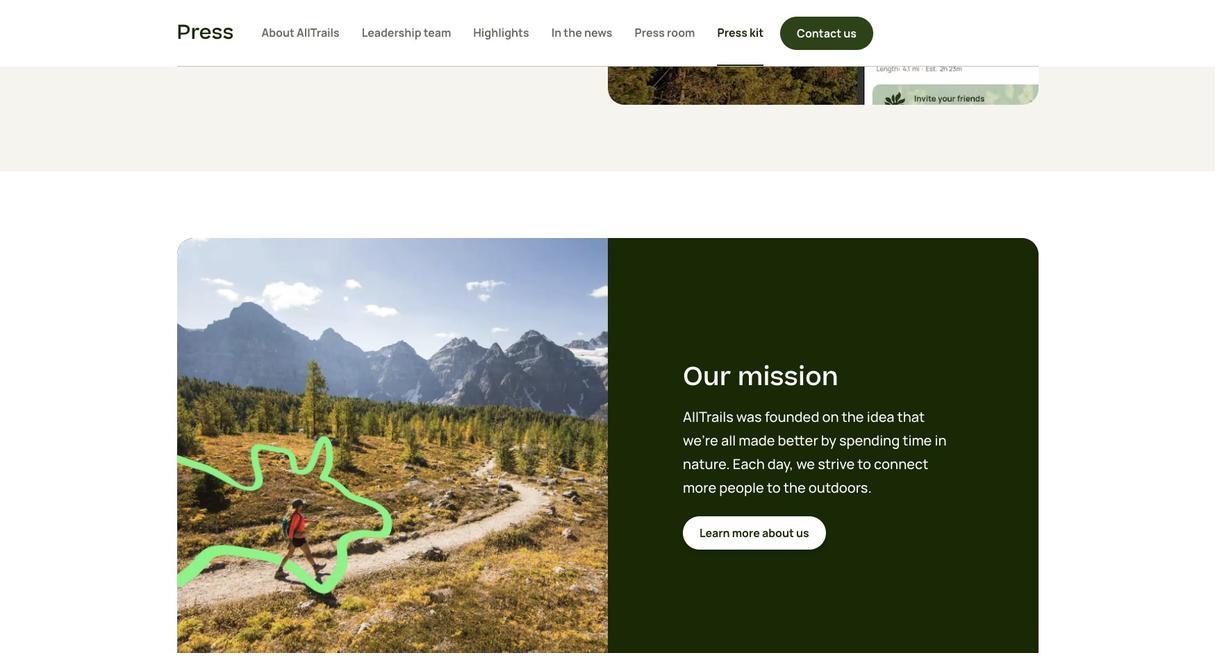 Task type: vqa. For each thing, say whether or not it's contained in the screenshot.
some on the left bottom
no



Task type: locate. For each thing, give the bounding box(es) containing it.
we're
[[683, 432, 718, 450]]

0 vertical spatial the
[[564, 25, 582, 40]]

us right contact
[[844, 25, 857, 41]]

founded
[[765, 408, 820, 427]]

the
[[564, 25, 582, 40], [842, 408, 864, 427], [784, 479, 806, 498]]

0 horizontal spatial press
[[177, 18, 234, 47]]

press kit
[[717, 25, 764, 40]]

press room button
[[635, 0, 695, 66]]

1 horizontal spatial to
[[858, 455, 871, 474]]

0 horizontal spatial more
[[683, 479, 717, 498]]

us inside learn more about us link
[[796, 526, 809, 541]]

1 vertical spatial the
[[842, 408, 864, 427]]

0 vertical spatial us
[[844, 25, 857, 41]]

to down 'spending'
[[858, 455, 871, 474]]

0 horizontal spatial alltrails
[[297, 25, 340, 40]]

in
[[551, 25, 562, 40]]

more inside alltrails was founded on the idea that we're all made better by spending time in nature. each day, we strive to connect more people to the outdoors.
[[683, 479, 717, 498]]

1 vertical spatial alltrails
[[683, 408, 734, 427]]

0 horizontal spatial the
[[564, 25, 582, 40]]

0 vertical spatial to
[[858, 455, 871, 474]]

highlights button
[[473, 0, 529, 66]]

better
[[778, 432, 818, 450]]

1 horizontal spatial alltrails
[[683, 408, 734, 427]]

to
[[858, 455, 871, 474], [767, 479, 781, 498]]

the right on
[[842, 408, 864, 427]]

2 horizontal spatial press
[[717, 25, 748, 40]]

idea
[[867, 408, 895, 427]]

each
[[733, 455, 765, 474]]

1 horizontal spatial more
[[732, 526, 760, 541]]

tab list containing about alltrails
[[262, 0, 764, 66]]

the right in
[[564, 25, 582, 40]]

made
[[739, 432, 775, 450]]

the down we
[[784, 479, 806, 498]]

team
[[424, 25, 451, 40]]

leadership team button
[[362, 0, 451, 66]]

0 horizontal spatial us
[[796, 526, 809, 541]]

more
[[683, 479, 717, 498], [732, 526, 760, 541]]

news
[[584, 25, 613, 40]]

1 vertical spatial us
[[796, 526, 809, 541]]

0 vertical spatial more
[[683, 479, 717, 498]]

press for press room
[[635, 25, 665, 40]]

alltrails right the about
[[297, 25, 340, 40]]

1 horizontal spatial us
[[844, 25, 857, 41]]

more down nature.
[[683, 479, 717, 498]]

tab list
[[262, 0, 764, 66]]

1 horizontal spatial the
[[784, 479, 806, 498]]

alltrails inside alltrails was founded on the idea that we're all made better by spending time in nature. each day, we strive to connect more people to the outdoors.
[[683, 408, 734, 427]]

2 horizontal spatial the
[[842, 408, 864, 427]]

the inside button
[[564, 25, 582, 40]]

1 horizontal spatial press
[[635, 25, 665, 40]]

1 vertical spatial to
[[767, 479, 781, 498]]

us right about
[[796, 526, 809, 541]]

on
[[822, 408, 839, 427]]

alltrails
[[297, 25, 340, 40], [683, 408, 734, 427]]

more right learn
[[732, 526, 760, 541]]

was
[[736, 408, 762, 427]]

alltrails inside about alltrails "button"
[[297, 25, 340, 40]]

us
[[844, 25, 857, 41], [796, 526, 809, 541]]

to down day,
[[767, 479, 781, 498]]

press kit button
[[717, 0, 764, 66]]

0 vertical spatial alltrails
[[297, 25, 340, 40]]

all
[[721, 432, 736, 450]]

dialog
[[0, 0, 1215, 654]]

press
[[177, 18, 234, 47], [635, 25, 665, 40], [717, 25, 748, 40]]

1 vertical spatial more
[[732, 526, 760, 541]]

spending
[[839, 432, 900, 450]]

alltrails up we're at the right of page
[[683, 408, 734, 427]]

that
[[897, 408, 925, 427]]



Task type: describe. For each thing, give the bounding box(es) containing it.
contact
[[797, 25, 842, 41]]

mission
[[738, 359, 839, 396]]

alltrails was founded on the idea that we're all made better by spending time in nature. each day, we strive to connect more people to the outdoors.
[[683, 408, 947, 498]]

highlights
[[473, 25, 529, 40]]

strive
[[818, 455, 855, 474]]

leadership
[[362, 25, 421, 40]]

learn more about us
[[700, 526, 809, 541]]

day,
[[768, 455, 794, 474]]

in the news button
[[551, 0, 613, 66]]

about alltrails
[[262, 25, 340, 40]]

time
[[903, 432, 932, 450]]

our mission
[[683, 359, 839, 396]]

in the news
[[551, 25, 613, 40]]

about alltrails button
[[262, 0, 340, 66]]

us inside contact us link
[[844, 25, 857, 41]]

in
[[935, 432, 947, 450]]

by
[[821, 432, 837, 450]]

contact us link
[[780, 16, 873, 50]]

cookie consent banner dialog
[[17, 588, 1199, 637]]

press room
[[635, 25, 695, 40]]

we
[[796, 455, 815, 474]]

outdoors.
[[809, 479, 872, 498]]

leadership team
[[362, 25, 451, 40]]

2 vertical spatial the
[[784, 479, 806, 498]]

press for press
[[177, 18, 234, 47]]

our
[[683, 359, 731, 396]]

about
[[262, 25, 295, 40]]

kit
[[750, 25, 764, 40]]

about
[[762, 526, 794, 541]]

contact us
[[797, 25, 857, 41]]

learn
[[700, 526, 730, 541]]

connect
[[874, 455, 929, 474]]

press for press kit
[[717, 25, 748, 40]]

nature.
[[683, 455, 730, 474]]

learn more about us link
[[683, 517, 826, 550]]

0 horizontal spatial to
[[767, 479, 781, 498]]

people
[[719, 479, 764, 498]]

room
[[667, 25, 695, 40]]



